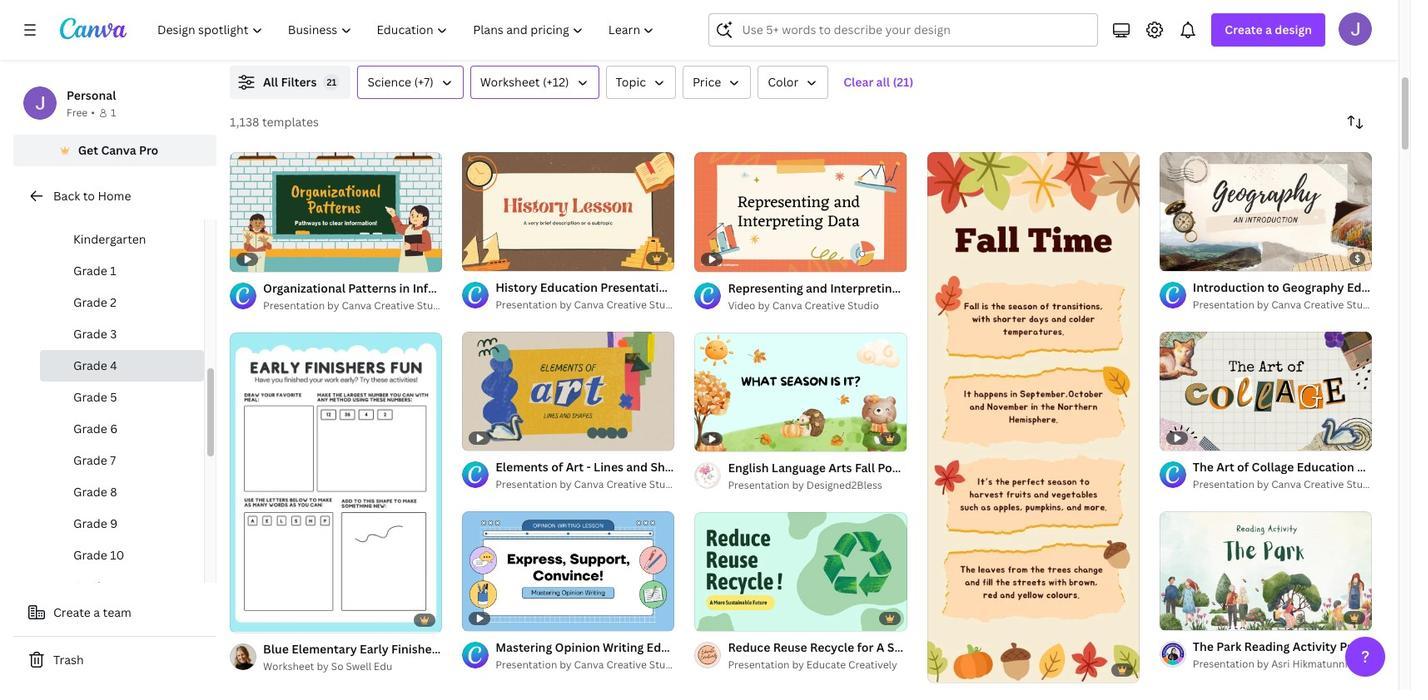 Task type: describe. For each thing, give the bounding box(es) containing it.
grade 9
[[73, 516, 118, 532]]

0 horizontal spatial 10
[[110, 548, 124, 564]]

grade for grade 2
[[73, 295, 107, 311]]

personal
[[67, 87, 116, 103]]

science (+7) button
[[358, 66, 464, 99]]

lesson for introduction to electricity
[[567, 30, 601, 44]]

1 for "introduction to geography education presentation in a brown and beige scrapbook style" image
[[1171, 251, 1176, 264]]

creative inside video by canva creative studio link
[[805, 298, 845, 313]]

electricity
[[657, 12, 715, 27]]

topic button
[[606, 66, 676, 99]]

finishers
[[391, 641, 443, 657]]

lesson for the water cycle
[[871, 30, 905, 44]]

school
[[97, 200, 134, 216]]

1 for reduce reuse recycle for a sustainable future education presentation in green blue illustrative style image
[[706, 612, 711, 624]]

all filters
[[263, 74, 317, 90]]

top level navigation element
[[147, 13, 669, 47]]

asri
[[1271, 658, 1290, 672]]

(21)
[[893, 74, 913, 90]]

10 for presentation by asri hikmatunnisa
[[1190, 611, 1201, 624]]

1 of 9
[[1171, 251, 1196, 264]]

(+12)
[[543, 74, 569, 90]]

creatively
[[848, 659, 897, 673]]

kindergarten
[[73, 231, 146, 247]]

the water cycle lesson by canva creative studio
[[871, 12, 1029, 44]]

create a design button
[[1212, 13, 1325, 47]]

2
[[110, 295, 117, 311]]

filters
[[281, 74, 317, 90]]

grade 2 link
[[40, 287, 204, 319]]

grade 5
[[73, 390, 117, 405]]

grade 8
[[73, 485, 117, 500]]

of for reduce reuse recycle for a sustainable future education presentation in green blue illustrative style image
[[713, 612, 723, 624]]

1 of 14
[[474, 251, 503, 264]]

creative inside introduction to electricity lesson by canva creative studio
[[650, 30, 690, 44]]

swell
[[346, 660, 371, 674]]

1 vertical spatial worksheet
[[492, 641, 553, 657]]

activity
[[445, 641, 490, 657]]

presentation by educate creatively link
[[728, 658, 907, 674]]

21 filter options selected element
[[323, 74, 340, 91]]

grade 11 link
[[40, 572, 204, 604]]

1 of 10 for presentation by asri hikmatunnisa
[[1171, 611, 1201, 624]]

canva inside energy transformation lesson by canva creative studio
[[1226, 30, 1256, 44]]

water
[[895, 12, 929, 27]]

video by canva creative studio
[[728, 298, 879, 313]]

science
[[367, 74, 411, 90]]

6
[[110, 421, 118, 437]]

design
[[1275, 22, 1312, 37]]

to for home
[[83, 188, 95, 204]]

lesson by canva creative studio link for the water cycle
[[871, 29, 1122, 46]]

so
[[331, 660, 343, 674]]

1 of 10 for presentation by educate creatively
[[706, 612, 736, 624]]

home
[[98, 188, 131, 204]]

energy
[[1175, 12, 1215, 27]]

color
[[768, 74, 799, 90]]

introduction to electricity lesson by canva creative studio
[[567, 12, 725, 44]]

reduce reuse recycle for a sustainable future education presentation in green blue illustrative style image
[[695, 513, 907, 632]]

presentation by educate creatively
[[728, 659, 897, 673]]

•
[[91, 106, 95, 120]]

grade for grade 5
[[73, 390, 107, 405]]

presentation by asri hikmatunnisa
[[1193, 658, 1358, 672]]

free •
[[67, 106, 95, 120]]

clear all (21) button
[[835, 66, 922, 99]]

create for create a team
[[53, 605, 91, 621]]

energy transformation lesson by canva creative studio
[[1175, 12, 1333, 44]]

blue elementary early finishers activity worksheet image
[[230, 333, 442, 633]]

blue
[[263, 641, 289, 657]]

video
[[728, 298, 755, 313]]

video by canva creative studio link
[[728, 298, 907, 314]]

introduction for introduction to waves
[[263, 12, 335, 27]]

canva inside introduction to electricity lesson by canva creative studio
[[618, 30, 648, 44]]

lesson by canva creative studio link for introduction to waves
[[263, 29, 514, 46]]

canva inside button
[[101, 142, 136, 158]]

8
[[110, 485, 117, 500]]

history education presentation skeleton in a brown beige yellow friendly handdrawn style image
[[462, 152, 675, 272]]

jacob simon image
[[1339, 12, 1372, 46]]

1 of 14 link
[[462, 152, 675, 272]]

early
[[360, 641, 389, 657]]

free
[[67, 106, 88, 120]]

grade for grade 6
[[73, 421, 107, 437]]

introduction to geography education presentation in a brown and beige scrapbook style image
[[1160, 152, 1372, 272]]

energy transformation link
[[1175, 11, 1411, 29]]

by inside presentation by asri hikmatunnisa link
[[1257, 658, 1269, 672]]

introduction to waves link
[[263, 11, 514, 29]]

to for electricity
[[642, 12, 654, 27]]

5
[[110, 390, 117, 405]]

of for history education presentation skeleton in a brown beige yellow friendly handdrawn style 'image'
[[481, 251, 490, 264]]

grade 1 link
[[40, 256, 204, 287]]

get canva pro button
[[13, 135, 216, 166]]

grade 6 link
[[40, 414, 204, 445]]

price
[[693, 74, 721, 90]]

kindergarten link
[[40, 224, 204, 256]]

grade 5 link
[[40, 382, 204, 414]]

pre-
[[73, 200, 97, 216]]

clear all (21)
[[844, 74, 913, 90]]

21
[[327, 76, 337, 88]]

of for the park reading activity presentation in green watercolor handdrawn style image on the right bottom
[[1178, 611, 1187, 624]]

grade for grade 8
[[73, 485, 107, 500]]

by inside 'presentation by educate creatively' link
[[792, 659, 804, 673]]

introduction for introduction to electricity
[[567, 12, 639, 27]]

grade 2
[[73, 295, 117, 311]]

canva inside introduction to waves lesson by canva creative studio
[[314, 30, 344, 44]]

waves
[[352, 12, 389, 27]]

2 vertical spatial worksheet
[[263, 660, 314, 674]]

all
[[263, 74, 278, 90]]

create a team button
[[13, 597, 216, 630]]

grade for grade 9
[[73, 516, 107, 532]]

energy transformation image
[[1142, 0, 1411, 4]]

14
[[492, 251, 503, 264]]

pre-school
[[73, 200, 134, 216]]

grade 7
[[73, 453, 116, 469]]

grade for grade 7
[[73, 453, 107, 469]]

back to home link
[[13, 180, 216, 213]]

grade 11
[[73, 579, 123, 595]]

grade 6
[[73, 421, 118, 437]]

presentation by asri hikmatunnisa link
[[1193, 657, 1372, 674]]

grade for grade 4
[[73, 358, 107, 374]]

blue elementary early finishers activity worksheet link
[[263, 641, 553, 659]]

create a team
[[53, 605, 131, 621]]

grade 1
[[73, 263, 116, 279]]



Task type: locate. For each thing, give the bounding box(es) containing it.
presentation by canva creative studio
[[495, 298, 681, 312], [1193, 298, 1378, 312], [263, 298, 448, 313], [495, 478, 681, 492], [1193, 478, 1378, 492], [495, 659, 681, 673]]

team
[[103, 605, 131, 621]]

grade left 8
[[73, 485, 107, 500]]

by inside energy transformation lesson by canva creative studio
[[1212, 30, 1224, 44]]

3 lesson from the left
[[871, 30, 905, 44]]

grade left 2
[[73, 295, 107, 311]]

1 for the park reading activity presentation in green watercolor handdrawn style image on the right bottom
[[1171, 611, 1176, 624]]

Search search field
[[742, 14, 1088, 46]]

create for create a design
[[1225, 22, 1263, 37]]

price button
[[683, 66, 751, 99]]

grade 9 link
[[40, 509, 204, 540]]

lesson by canva creative studio link down cycle at the right top of the page
[[871, 29, 1122, 46]]

0 horizontal spatial 1 of 10
[[706, 612, 736, 624]]

2 grade from the top
[[73, 295, 107, 311]]

Sort by button
[[1339, 106, 1372, 139]]

1 vertical spatial 9
[[110, 516, 118, 532]]

1 vertical spatial create
[[53, 605, 91, 621]]

studio inside energy transformation lesson by canva creative studio
[[1301, 30, 1333, 44]]

1 horizontal spatial 10
[[725, 612, 736, 624]]

trash
[[53, 653, 84, 668]]

by inside presentation by designed2bless link
[[792, 479, 804, 493]]

1 introduction from the left
[[263, 12, 335, 27]]

studio inside introduction to waves lesson by canva creative studio
[[389, 30, 420, 44]]

7 grade from the top
[[73, 453, 107, 469]]

lesson by canva creative studio link for energy transformation
[[1175, 29, 1411, 46]]

all
[[876, 74, 890, 90]]

lesson inside introduction to electricity lesson by canva creative studio
[[567, 30, 601, 44]]

presentation by designed2bless link
[[728, 478, 907, 495]]

topic
[[616, 74, 646, 90]]

introduction to waves lesson by canva creative studio
[[263, 12, 420, 44]]

4 lesson by canva creative studio link from the left
[[1175, 29, 1411, 46]]

1 1 of 10 link from the left
[[1160, 512, 1372, 632]]

3 grade from the top
[[73, 326, 107, 342]]

trash link
[[13, 644, 216, 678]]

2 lesson from the left
[[567, 30, 601, 44]]

to for waves
[[338, 12, 350, 27]]

3 lesson by canva creative studio link from the left
[[871, 29, 1122, 46]]

1 lesson by canva creative studio link from the left
[[263, 29, 514, 46]]

lesson by canva creative studio link for introduction to electricity
[[567, 29, 818, 46]]

presentation
[[495, 298, 557, 312], [1193, 298, 1255, 312], [263, 298, 325, 313], [495, 478, 557, 492], [1193, 478, 1255, 492], [728, 479, 790, 493], [1193, 658, 1255, 672], [495, 659, 557, 673], [728, 659, 790, 673]]

to right back
[[83, 188, 95, 204]]

science (+7)
[[367, 74, 434, 90]]

educate
[[807, 659, 846, 673]]

2 horizontal spatial to
[[642, 12, 654, 27]]

templates
[[262, 114, 319, 130]]

0 vertical spatial worksheet
[[480, 74, 540, 90]]

creative inside energy transformation lesson by canva creative studio
[[1258, 30, 1299, 44]]

1,138 templates
[[230, 114, 319, 130]]

1 for history education presentation skeleton in a brown beige yellow friendly handdrawn style 'image'
[[474, 251, 479, 264]]

1 horizontal spatial create
[[1225, 22, 1263, 37]]

worksheet by so swell edu link
[[263, 659, 442, 676]]

create a design
[[1225, 22, 1312, 37]]

transformation
[[1217, 12, 1305, 27]]

1 horizontal spatial to
[[338, 12, 350, 27]]

1 vertical spatial a
[[93, 605, 100, 621]]

10 for presentation by educate creatively
[[725, 612, 736, 624]]

1 lesson from the left
[[263, 30, 297, 44]]

9 grade from the top
[[73, 516, 107, 532]]

lesson by canva creative studio link down transformation
[[1175, 29, 1411, 46]]

by inside introduction to electricity lesson by canva creative studio
[[603, 30, 615, 44]]

2 horizontal spatial 10
[[1190, 611, 1201, 624]]

color button
[[758, 66, 829, 99]]

creative
[[346, 30, 386, 44], [650, 30, 690, 44], [954, 30, 995, 44], [1258, 30, 1299, 44], [606, 298, 647, 312], [1304, 298, 1344, 312], [374, 298, 414, 313], [805, 298, 845, 313], [606, 478, 647, 492], [1304, 478, 1344, 492], [606, 659, 647, 673]]

grade down the grade 8
[[73, 516, 107, 532]]

a for design
[[1265, 22, 1272, 37]]

by inside introduction to waves lesson by canva creative studio
[[299, 30, 311, 44]]

2 lesson by canva creative studio link from the left
[[567, 29, 818, 46]]

1 of 10 link for designed2bless
[[695, 513, 907, 632]]

grade 8 link
[[40, 477, 204, 509]]

create down grade 11
[[53, 605, 91, 621]]

0 horizontal spatial a
[[93, 605, 100, 621]]

create inside 'create a design' dropdown button
[[1225, 22, 1263, 37]]

to
[[338, 12, 350, 27], [642, 12, 654, 27], [83, 188, 95, 204]]

1 of 10 link for canva
[[1160, 512, 1372, 632]]

0 vertical spatial 9
[[1190, 251, 1196, 264]]

grade left 7
[[73, 453, 107, 469]]

to left electricity
[[642, 12, 654, 27]]

10
[[110, 548, 124, 564], [1190, 611, 1201, 624], [725, 612, 736, 624]]

0 horizontal spatial to
[[83, 188, 95, 204]]

to inside introduction to electricity lesson by canva creative studio
[[642, 12, 654, 27]]

pro
[[139, 142, 158, 158]]

by inside video by canva creative studio link
[[758, 298, 770, 313]]

studio
[[389, 30, 420, 44], [693, 30, 725, 44], [997, 30, 1029, 44], [1301, 30, 1333, 44], [649, 298, 681, 312], [1347, 298, 1378, 312], [417, 298, 448, 313], [847, 298, 879, 313], [649, 478, 681, 492], [1347, 478, 1378, 492], [649, 659, 681, 673]]

a inside create a team button
[[93, 605, 100, 621]]

grade up create a team
[[73, 579, 107, 595]]

lesson up (+12)
[[567, 30, 601, 44]]

lesson for introduction to waves
[[263, 30, 297, 44]]

1 of 9 link
[[1160, 152, 1372, 272]]

worksheet right activity
[[492, 641, 553, 657]]

elementary
[[292, 641, 357, 657]]

2 1 of 10 link from the left
[[695, 513, 907, 632]]

by inside the water cycle lesson by canva creative studio
[[907, 30, 919, 44]]

grade left 6
[[73, 421, 107, 437]]

lesson by canva creative studio link down waves at the left
[[263, 29, 514, 46]]

the
[[871, 12, 892, 27]]

worksheet (+12) button
[[470, 66, 599, 99]]

creative inside the water cycle lesson by canva creative studio
[[954, 30, 995, 44]]

grade 10
[[73, 548, 124, 564]]

0 vertical spatial create
[[1225, 22, 1263, 37]]

introduction inside introduction to electricity lesson by canva creative studio
[[567, 12, 639, 27]]

lesson down the
[[871, 30, 905, 44]]

presentation by canva creative studio link
[[495, 297, 681, 314], [1193, 297, 1378, 314], [263, 298, 448, 314], [495, 477, 681, 494], [1193, 477, 1378, 494], [495, 658, 681, 674]]

clear
[[844, 74, 874, 90]]

create
[[1225, 22, 1263, 37], [53, 605, 91, 621]]

1 horizontal spatial a
[[1265, 22, 1272, 37]]

to inside introduction to waves lesson by canva creative studio
[[338, 12, 350, 27]]

grade for grade 1
[[73, 263, 107, 279]]

to left waves at the left
[[338, 12, 350, 27]]

of for "introduction to geography education presentation in a brown and beige scrapbook style" image
[[1178, 251, 1187, 264]]

worksheet (+12)
[[480, 74, 569, 90]]

0 vertical spatial a
[[1265, 22, 1272, 37]]

lesson inside energy transformation lesson by canva creative studio
[[1175, 30, 1209, 44]]

worksheet inside button
[[480, 74, 540, 90]]

grade 4
[[73, 358, 117, 374]]

presentation by designed2bless
[[728, 479, 882, 493]]

0 horizontal spatial create
[[53, 605, 91, 621]]

grade down grade 9
[[73, 548, 107, 564]]

designed2bless
[[807, 479, 882, 493]]

creative inside introduction to waves lesson by canva creative studio
[[346, 30, 386, 44]]

11 grade from the top
[[73, 579, 107, 595]]

lesson up all
[[263, 30, 297, 44]]

studio inside the water cycle lesson by canva creative studio
[[997, 30, 1029, 44]]

the park reading activity presentation in green watercolor handdrawn style image
[[1160, 512, 1372, 632]]

back to home
[[53, 188, 131, 204]]

edu
[[374, 660, 392, 674]]

lesson by canva creative studio link down electricity
[[567, 29, 818, 46]]

of
[[481, 251, 490, 264], [1178, 251, 1187, 264], [1178, 611, 1187, 624], [713, 612, 723, 624]]

lesson inside introduction to waves lesson by canva creative studio
[[263, 30, 297, 44]]

introduction up topic
[[567, 12, 639, 27]]

1 horizontal spatial 1 of 10 link
[[1160, 512, 1372, 632]]

1 horizontal spatial 9
[[1190, 251, 1196, 264]]

a left design
[[1265, 22, 1272, 37]]

lesson
[[263, 30, 297, 44], [567, 30, 601, 44], [871, 30, 905, 44], [1175, 30, 1209, 44]]

worksheet down blue
[[263, 660, 314, 674]]

the water cycle link
[[871, 11, 1122, 29]]

1 grade from the top
[[73, 263, 107, 279]]

grade left 3
[[73, 326, 107, 342]]

introduction up filters
[[263, 12, 335, 27]]

0 horizontal spatial 9
[[110, 516, 118, 532]]

a left team
[[93, 605, 100, 621]]

5 grade from the top
[[73, 390, 107, 405]]

4 grade from the top
[[73, 358, 107, 374]]

0 horizontal spatial introduction
[[263, 12, 335, 27]]

11
[[110, 579, 123, 595]]

1 of 10 link
[[1160, 512, 1372, 632], [695, 513, 907, 632]]

studio inside introduction to electricity lesson by canva creative studio
[[693, 30, 725, 44]]

grade for grade 11
[[73, 579, 107, 595]]

0 horizontal spatial 1 of 10 link
[[695, 513, 907, 632]]

canva inside the water cycle lesson by canva creative studio
[[922, 30, 952, 44]]

a for team
[[93, 605, 100, 621]]

(+7)
[[414, 74, 434, 90]]

grade 3
[[73, 326, 117, 342]]

grade up grade 2 at top
[[73, 263, 107, 279]]

create inside create a team button
[[53, 605, 91, 621]]

grade for grade 10
[[73, 548, 107, 564]]

introduction inside introduction to waves lesson by canva creative studio
[[263, 12, 335, 27]]

grade 3 link
[[40, 319, 204, 350]]

1 horizontal spatial 1 of 10
[[1171, 611, 1201, 624]]

lesson down energy at top
[[1175, 30, 1209, 44]]

4 lesson from the left
[[1175, 30, 1209, 44]]

10 grade from the top
[[73, 548, 107, 564]]

8 grade from the top
[[73, 485, 107, 500]]

get canva pro
[[78, 142, 158, 158]]

6 grade from the top
[[73, 421, 107, 437]]

7
[[110, 453, 116, 469]]

grade for grade 3
[[73, 326, 107, 342]]

grade left 5
[[73, 390, 107, 405]]

cycle
[[931, 12, 963, 27]]

1 horizontal spatial introduction
[[567, 12, 639, 27]]

get
[[78, 142, 98, 158]]

None search field
[[709, 13, 1098, 47]]

a
[[1265, 22, 1272, 37], [93, 605, 100, 621]]

grade inside "link"
[[73, 390, 107, 405]]

2 introduction from the left
[[567, 12, 639, 27]]

worksheet
[[480, 74, 540, 90], [492, 641, 553, 657], [263, 660, 314, 674]]

create down energy transformation image
[[1225, 22, 1263, 37]]

a inside 'create a design' dropdown button
[[1265, 22, 1272, 37]]

lesson inside the water cycle lesson by canva creative studio
[[871, 30, 905, 44]]

grade left '4'
[[73, 358, 107, 374]]

fall time educational infographic in orange colors in a simple style image
[[927, 152, 1140, 683]]

grade 10 link
[[40, 540, 204, 572]]

by
[[299, 30, 311, 44], [603, 30, 615, 44], [907, 30, 919, 44], [1212, 30, 1224, 44], [560, 298, 572, 312], [1257, 298, 1269, 312], [327, 298, 339, 313], [758, 298, 770, 313], [560, 478, 572, 492], [1257, 478, 1269, 492], [792, 479, 804, 493], [1257, 658, 1269, 672], [560, 659, 572, 673], [792, 659, 804, 673], [317, 660, 329, 674]]

introduction to electricity link
[[567, 11, 818, 29]]

1 of 10
[[1171, 611, 1201, 624], [706, 612, 736, 624]]

worksheet left (+12)
[[480, 74, 540, 90]]

canva
[[314, 30, 344, 44], [618, 30, 648, 44], [922, 30, 952, 44], [1226, 30, 1256, 44], [101, 142, 136, 158], [574, 298, 604, 312], [1271, 298, 1301, 312], [342, 298, 372, 313], [772, 298, 802, 313], [574, 478, 604, 492], [1271, 478, 1301, 492], [574, 659, 604, 673]]

by inside the blue elementary early finishers activity worksheet worksheet by so swell edu
[[317, 660, 329, 674]]



Task type: vqa. For each thing, say whether or not it's contained in the screenshot.
the topmost drop
no



